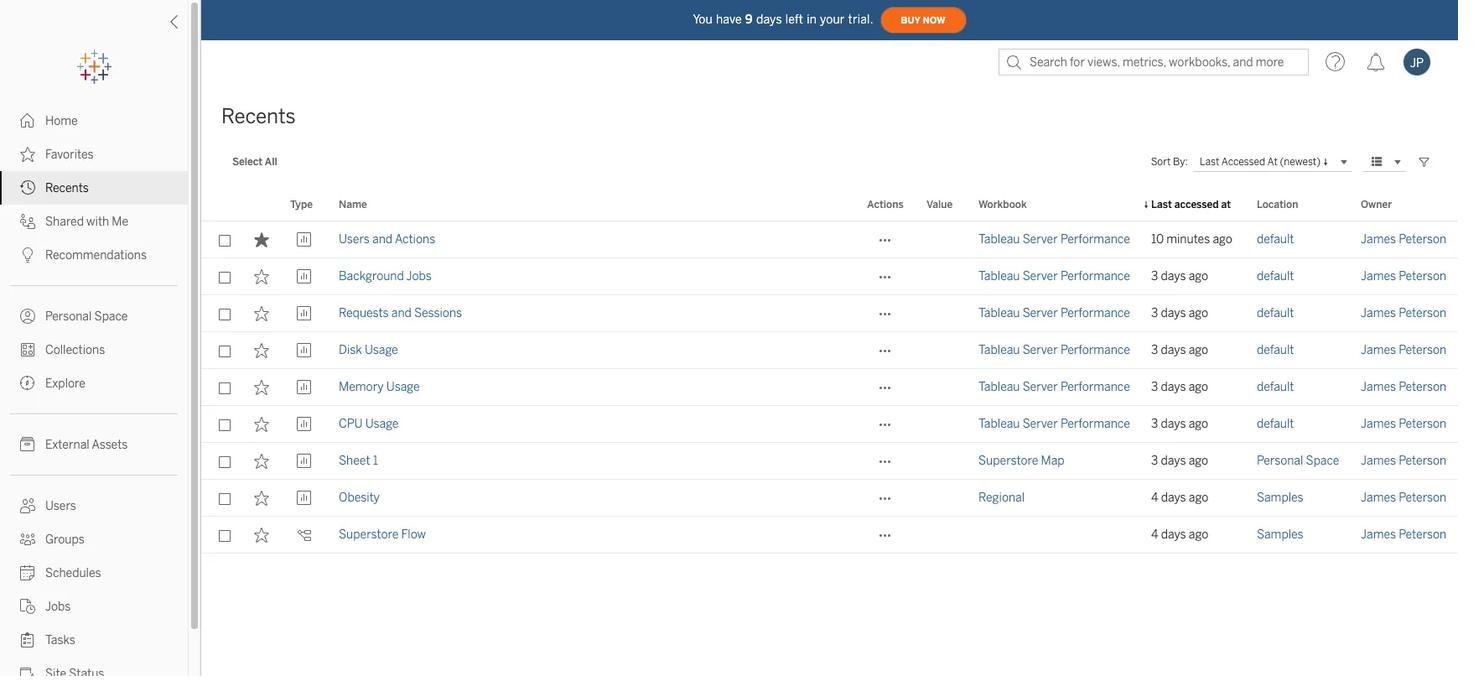 Task type: vqa. For each thing, say whether or not it's contained in the screenshot.


Task type: locate. For each thing, give the bounding box(es) containing it.
6 default from the top
[[1257, 417, 1295, 431]]

cell for requests and sessions
[[917, 295, 969, 332]]

1 vertical spatial 4
[[1152, 528, 1159, 542]]

row group
[[201, 221, 1459, 554]]

0 vertical spatial 4 days ago
[[1152, 491, 1209, 505]]

by text only_f5he34f image inside collections link
[[20, 342, 35, 357]]

2 4 days ago from the top
[[1152, 528, 1209, 542]]

1 horizontal spatial jobs
[[406, 269, 432, 284]]

cell for disk usage
[[917, 332, 969, 369]]

tableau
[[979, 232, 1020, 247], [979, 269, 1020, 284], [979, 306, 1020, 320], [979, 343, 1020, 357], [979, 380, 1020, 394], [979, 417, 1020, 431]]

0 horizontal spatial space
[[94, 310, 128, 324]]

7 james peterson link from the top
[[1361, 443, 1447, 480]]

cell for sheet 1
[[917, 443, 969, 480]]

default for disk usage
[[1257, 343, 1295, 357]]

default for requests and sessions
[[1257, 306, 1295, 320]]

personal inside "main navigation. press the up and down arrow keys to access links." element
[[45, 310, 92, 324]]

cpu usage
[[339, 417, 399, 431]]

3 days ago for disk usage
[[1152, 343, 1209, 357]]

default for users and actions
[[1257, 232, 1295, 247]]

james peterson link for disk
[[1361, 332, 1447, 369]]

by text only_f5he34f image inside the schedules 'link'
[[20, 565, 35, 580]]

by text only_f5he34f image inside explore link
[[20, 376, 35, 391]]

0 vertical spatial samples
[[1257, 491, 1304, 505]]

0 vertical spatial personal
[[45, 310, 92, 324]]

by text only_f5he34f image inside recents link
[[20, 180, 35, 195]]

users
[[339, 232, 370, 247], [45, 499, 76, 513]]

usage right disk
[[365, 343, 398, 357]]

james peterson link for background
[[1361, 258, 1447, 295]]

usage right cpu
[[365, 417, 399, 431]]

server for users and actions
[[1023, 232, 1058, 247]]

recents up select all "button"
[[221, 104, 296, 128]]

by text only_f5he34f image left shared
[[20, 214, 35, 229]]

2 james peterson link from the top
[[1361, 258, 1447, 295]]

5 3 from the top
[[1152, 417, 1159, 431]]

peterson for background
[[1399, 269, 1447, 284]]

by text only_f5he34f image left 'home'
[[20, 113, 35, 128]]

4 james peterson from the top
[[1361, 343, 1447, 357]]

5 tableau server performance link from the top
[[979, 369, 1131, 406]]

by text only_f5he34f image left collections
[[20, 342, 35, 357]]

james peterson for cpu
[[1361, 417, 1447, 431]]

by text only_f5he34f image for explore
[[20, 376, 35, 391]]

2 3 days ago from the top
[[1152, 306, 1209, 320]]

5 server from the top
[[1023, 380, 1058, 394]]

tableau for users and actions
[[979, 232, 1020, 247]]

2 row from the top
[[201, 258, 1459, 295]]

grid containing users and actions
[[201, 190, 1459, 676]]

row containing obesity
[[201, 480, 1459, 517]]

0 horizontal spatial personal space link
[[0, 299, 188, 333]]

users and actions link
[[339, 221, 436, 258]]

view image up flow icon
[[297, 491, 312, 506]]

2 peterson from the top
[[1399, 269, 1447, 284]]

by text only_f5he34f image up tasks link
[[20, 599, 35, 614]]

samples
[[1257, 491, 1304, 505], [1257, 528, 1304, 542]]

1 view image from the top
[[297, 306, 312, 321]]

james peterson link for users
[[1361, 221, 1447, 258]]

default link for requests and sessions
[[1257, 295, 1295, 332]]

8 james from the top
[[1361, 491, 1397, 505]]

by text only_f5he34f image inside jobs link
[[20, 599, 35, 614]]

0 vertical spatial and
[[372, 232, 393, 247]]

disk
[[339, 343, 362, 357]]

server
[[1023, 232, 1058, 247], [1023, 269, 1058, 284], [1023, 306, 1058, 320], [1023, 343, 1058, 357], [1023, 380, 1058, 394], [1023, 417, 1058, 431]]

usage right memory
[[387, 380, 420, 394]]

superstore up regional
[[979, 454, 1039, 468]]

5 james peterson from the top
[[1361, 380, 1447, 394]]

2 by text only_f5he34f image from the top
[[20, 309, 35, 324]]

1 james peterson link from the top
[[1361, 221, 1447, 258]]

jobs inside "main navigation. press the up and down arrow keys to access links." element
[[45, 600, 71, 614]]

ago for superstore
[[1189, 528, 1209, 542]]

1 horizontal spatial superstore
[[979, 454, 1039, 468]]

last
[[1152, 199, 1172, 211]]

james for disk
[[1361, 343, 1397, 357]]

1 samples link from the top
[[1257, 480, 1304, 517]]

peterson for disk
[[1399, 343, 1447, 357]]

server for memory usage
[[1023, 380, 1058, 394]]

0 vertical spatial 4
[[1152, 491, 1159, 505]]

tableau for requests and sessions
[[979, 306, 1020, 320]]

0 horizontal spatial jobs
[[45, 600, 71, 614]]

7 row from the top
[[201, 443, 1459, 480]]

personal space
[[45, 310, 128, 324], [1257, 454, 1340, 468]]

james for users
[[1361, 232, 1397, 247]]

usage for cpu usage
[[365, 417, 399, 431]]

days for requests
[[1161, 306, 1186, 320]]

background
[[339, 269, 404, 284]]

1 vertical spatial usage
[[387, 380, 420, 394]]

3 for disk usage
[[1152, 343, 1159, 357]]

1 horizontal spatial actions
[[868, 199, 904, 211]]

home link
[[0, 104, 188, 138]]

by text only_f5he34f image inside recommendations link
[[20, 247, 35, 263]]

4 days ago for superstore flow
[[1152, 528, 1209, 542]]

by text only_f5he34f image left groups
[[20, 532, 35, 547]]

space inside "main navigation. press the up and down arrow keys to access links." element
[[94, 310, 128, 324]]

sort by:
[[1151, 156, 1188, 168]]

view image left background
[[297, 269, 312, 284]]

3 server from the top
[[1023, 306, 1058, 320]]

3 3 from the top
[[1152, 343, 1159, 357]]

obesity
[[339, 491, 380, 505]]

personal space link
[[0, 299, 188, 333], [1257, 443, 1340, 480]]

james peterson link for cpu
[[1361, 406, 1447, 443]]

by text only_f5he34f image for home
[[20, 113, 35, 128]]

james peterson link for requests
[[1361, 295, 1447, 332]]

view image left memory
[[297, 380, 312, 395]]

superstore flow
[[339, 528, 426, 542]]

peterson for users
[[1399, 232, 1447, 247]]

cell
[[917, 221, 969, 258], [917, 258, 969, 295], [917, 295, 969, 332], [917, 332, 969, 369], [917, 369, 969, 406], [917, 406, 969, 443], [917, 443, 969, 480], [917, 480, 969, 517], [917, 517, 969, 554], [969, 517, 1142, 554]]

by text only_f5he34f image left recommendations
[[20, 247, 35, 263]]

4 james peterson link from the top
[[1361, 332, 1447, 369]]

0 vertical spatial actions
[[868, 199, 904, 211]]

superstore inside the superstore flow link
[[339, 528, 399, 542]]

5 performance from the top
[[1061, 380, 1131, 394]]

1 vertical spatial personal
[[1257, 454, 1304, 468]]

6 tableau server performance from the top
[[979, 417, 1131, 431]]

background jobs link
[[339, 258, 432, 295]]

1 vertical spatial samples
[[1257, 528, 1304, 542]]

james
[[1361, 232, 1397, 247], [1361, 269, 1397, 284], [1361, 306, 1397, 320], [1361, 343, 1397, 357], [1361, 380, 1397, 394], [1361, 417, 1397, 431], [1361, 454, 1397, 468], [1361, 491, 1397, 505], [1361, 528, 1397, 542]]

external assets
[[45, 438, 128, 452]]

superstore for superstore map
[[979, 454, 1039, 468]]

1 vertical spatial space
[[1306, 454, 1340, 468]]

recents
[[221, 104, 296, 128], [45, 181, 89, 195]]

in
[[807, 12, 817, 26]]

1 horizontal spatial users
[[339, 232, 370, 247]]

tableau server performance link for memory usage
[[979, 369, 1131, 406]]

by text only_f5he34f image inside shared with me link
[[20, 214, 35, 229]]

1 vertical spatial 4 days ago
[[1152, 528, 1209, 542]]

6 performance from the top
[[1061, 417, 1131, 431]]

1 horizontal spatial personal space
[[1257, 454, 1340, 468]]

0 horizontal spatial recents
[[45, 181, 89, 195]]

4 performance from the top
[[1061, 343, 1131, 357]]

8 row from the top
[[201, 480, 1459, 517]]

actions left value
[[868, 199, 904, 211]]

jobs up requests and sessions
[[406, 269, 432, 284]]

1 3 from the top
[[1152, 269, 1159, 284]]

3 3 days ago from the top
[[1152, 343, 1209, 357]]

cell for superstore flow
[[917, 517, 969, 554]]

2 vertical spatial view image
[[297, 454, 312, 469]]

4 3 days ago from the top
[[1152, 380, 1209, 394]]

performance for disk usage
[[1061, 343, 1131, 357]]

5 tableau from the top
[[979, 380, 1020, 394]]

5 default from the top
[[1257, 380, 1295, 394]]

superstore for superstore flow
[[339, 528, 399, 542]]

row group containing users and actions
[[201, 221, 1459, 554]]

cell for cpu usage
[[917, 406, 969, 443]]

by text only_f5he34f image inside external assets link
[[20, 437, 35, 452]]

buy now button
[[880, 7, 967, 34]]

1 vertical spatial and
[[391, 306, 412, 320]]

6 default link from the top
[[1257, 406, 1295, 443]]

by:
[[1174, 156, 1188, 168]]

1 by text only_f5he34f image from the top
[[20, 147, 35, 162]]

1 james from the top
[[1361, 232, 1397, 247]]

and
[[372, 232, 393, 247], [391, 306, 412, 320]]

map
[[1041, 454, 1065, 468]]

default link for background jobs
[[1257, 258, 1295, 295]]

personal
[[45, 310, 92, 324], [1257, 454, 1304, 468]]

by text only_f5he34f image inside users link
[[20, 498, 35, 513]]

all
[[265, 156, 277, 168]]

shared
[[45, 215, 84, 229]]

2 default link from the top
[[1257, 258, 1295, 295]]

9 james peterson from the top
[[1361, 528, 1447, 542]]

james peterson for memory
[[1361, 380, 1447, 394]]

2 view image from the top
[[297, 269, 312, 284]]

2 3 from the top
[[1152, 306, 1159, 320]]

0 vertical spatial personal space link
[[0, 299, 188, 333]]

default for cpu usage
[[1257, 417, 1295, 431]]

tableau server performance link for cpu usage
[[979, 406, 1131, 443]]

1 vertical spatial view image
[[297, 343, 312, 358]]

1 default from the top
[[1257, 232, 1295, 247]]

by text only_f5he34f image for collections
[[20, 342, 35, 357]]

superstore
[[979, 454, 1039, 468], [339, 528, 399, 542]]

default
[[1257, 232, 1295, 247], [1257, 269, 1295, 284], [1257, 306, 1295, 320], [1257, 343, 1295, 357], [1257, 380, 1295, 394], [1257, 417, 1295, 431]]

1 vertical spatial recents
[[45, 181, 89, 195]]

4 default from the top
[[1257, 343, 1295, 357]]

5 james from the top
[[1361, 380, 1397, 394]]

3 performance from the top
[[1061, 306, 1131, 320]]

1 default link from the top
[[1257, 221, 1295, 258]]

3
[[1152, 269, 1159, 284], [1152, 306, 1159, 320], [1152, 343, 1159, 357], [1152, 380, 1159, 394], [1152, 417, 1159, 431], [1152, 454, 1159, 468]]

jobs up tasks
[[45, 600, 71, 614]]

0 vertical spatial space
[[94, 310, 128, 324]]

6 by text only_f5he34f image from the top
[[20, 532, 35, 547]]

jobs
[[406, 269, 432, 284], [45, 600, 71, 614]]

james for requests
[[1361, 306, 1397, 320]]

by text only_f5he34f image inside favorites link
[[20, 147, 35, 162]]

1 by text only_f5he34f image from the top
[[20, 113, 35, 128]]

4
[[1152, 491, 1159, 505], [1152, 528, 1159, 542]]

2 vertical spatial usage
[[365, 417, 399, 431]]

users inside "main navigation. press the up and down arrow keys to access links." element
[[45, 499, 76, 513]]

1 horizontal spatial space
[[1306, 454, 1340, 468]]

5 row from the top
[[201, 369, 1459, 406]]

and up background jobs
[[372, 232, 393, 247]]

main navigation. press the up and down arrow keys to access links. element
[[0, 104, 188, 676]]

view image left cpu
[[297, 417, 312, 432]]

3 peterson from the top
[[1399, 306, 1447, 320]]

days
[[757, 12, 782, 26], [1161, 269, 1186, 284], [1161, 306, 1186, 320], [1161, 343, 1186, 357], [1161, 380, 1186, 394], [1161, 417, 1186, 431], [1161, 454, 1186, 468], [1161, 491, 1187, 505], [1161, 528, 1187, 542]]

now
[[923, 15, 946, 26]]

5 tableau server performance from the top
[[979, 380, 1131, 394]]

by text only_f5he34f image inside tasks link
[[20, 632, 35, 648]]

groups link
[[0, 523, 188, 556]]

cpu usage link
[[339, 406, 399, 443]]

by text only_f5he34f image left favorites
[[20, 147, 35, 162]]

view image left requests
[[297, 306, 312, 321]]

view image for sheet 1
[[297, 454, 312, 469]]

recents link
[[0, 171, 188, 205]]

4 by text only_f5he34f image from the top
[[20, 247, 35, 263]]

6 james from the top
[[1361, 417, 1397, 431]]

1 4 days ago from the top
[[1152, 491, 1209, 505]]

6 row from the top
[[201, 406, 1459, 443]]

cell for users and actions
[[917, 221, 969, 258]]

1 horizontal spatial personal
[[1257, 454, 1304, 468]]

samples for superstore flow
[[1257, 528, 1304, 542]]

7 peterson from the top
[[1399, 454, 1447, 468]]

5 by text only_f5he34f image from the top
[[20, 376, 35, 391]]

4 3 from the top
[[1152, 380, 1159, 394]]

view image
[[297, 232, 312, 247], [297, 269, 312, 284], [297, 380, 312, 395], [297, 417, 312, 432], [297, 491, 312, 506]]

0 horizontal spatial users
[[45, 499, 76, 513]]

view image
[[297, 306, 312, 321], [297, 343, 312, 358], [297, 454, 312, 469]]

3 for sheet 1
[[1152, 454, 1159, 468]]

row
[[201, 221, 1459, 258], [201, 258, 1459, 295], [201, 295, 1459, 332], [201, 332, 1459, 369], [201, 369, 1459, 406], [201, 406, 1459, 443], [201, 443, 1459, 480], [201, 480, 1459, 517], [201, 517, 1459, 554]]

3 tableau from the top
[[979, 306, 1020, 320]]

by text only_f5he34f image inside personal space link
[[20, 309, 35, 324]]

actions up background jobs
[[395, 232, 436, 247]]

default for memory usage
[[1257, 380, 1295, 394]]

4 server from the top
[[1023, 343, 1058, 357]]

ago for background
[[1189, 269, 1209, 284]]

7 by text only_f5he34f image from the top
[[20, 565, 35, 580]]

view image left sheet
[[297, 454, 312, 469]]

performance
[[1061, 232, 1131, 247], [1061, 269, 1131, 284], [1061, 306, 1131, 320], [1061, 343, 1131, 357], [1061, 380, 1131, 394], [1061, 417, 1131, 431]]

2 samples link from the top
[[1257, 517, 1304, 554]]

by text only_f5he34f image up groups link
[[20, 498, 35, 513]]

6 by text only_f5he34f image from the top
[[20, 599, 35, 614]]

superstore down obesity link
[[339, 528, 399, 542]]

by text only_f5he34f image inside groups link
[[20, 532, 35, 547]]

requests
[[339, 306, 389, 320]]

3 by text only_f5he34f image from the top
[[20, 342, 35, 357]]

view image down type
[[297, 232, 312, 247]]

0 horizontal spatial personal
[[45, 310, 92, 324]]

3 james peterson link from the top
[[1361, 295, 1447, 332]]

performance for requests and sessions
[[1061, 306, 1131, 320]]

days for superstore
[[1161, 528, 1187, 542]]

4 row from the top
[[201, 332, 1459, 369]]

space
[[94, 310, 128, 324], [1306, 454, 1340, 468]]

9 james from the top
[[1361, 528, 1397, 542]]

at
[[1222, 199, 1232, 211]]

row containing superstore flow
[[201, 517, 1459, 554]]

by text only_f5he34f image down tasks link
[[20, 666, 35, 676]]

6 tableau server performance link from the top
[[979, 406, 1131, 443]]

and left the sessions
[[391, 306, 412, 320]]

by text only_f5he34f image left external
[[20, 437, 35, 452]]

users inside row
[[339, 232, 370, 247]]

1 horizontal spatial personal space link
[[1257, 443, 1340, 480]]

4 view image from the top
[[297, 417, 312, 432]]

2 tableau server performance link from the top
[[979, 258, 1131, 295]]

grid
[[201, 190, 1459, 676]]

0 vertical spatial jobs
[[406, 269, 432, 284]]

8 james peterson from the top
[[1361, 491, 1447, 505]]

by text only_f5he34f image
[[20, 147, 35, 162], [20, 309, 35, 324], [20, 342, 35, 357], [20, 437, 35, 452], [20, 498, 35, 513], [20, 599, 35, 614], [20, 632, 35, 648]]

actions
[[868, 199, 904, 211], [395, 232, 436, 247]]

regional link
[[979, 480, 1025, 517]]

flow
[[401, 528, 426, 542]]

peterson for requests
[[1399, 306, 1447, 320]]

1 peterson from the top
[[1399, 232, 1447, 247]]

ago for disk
[[1189, 343, 1209, 357]]

memory usage link
[[339, 369, 420, 406]]

samples link
[[1257, 480, 1304, 517], [1257, 517, 1304, 554]]

0 vertical spatial view image
[[297, 306, 312, 321]]

by text only_f5he34f image left tasks
[[20, 632, 35, 648]]

3 by text only_f5he34f image from the top
[[20, 214, 35, 229]]

superstore inside superstore map link
[[979, 454, 1039, 468]]

by text only_f5he34f image for external assets
[[20, 437, 35, 452]]

0 vertical spatial superstore
[[979, 454, 1039, 468]]

peterson for memory
[[1399, 380, 1447, 394]]

users down name
[[339, 232, 370, 247]]

view image left disk
[[297, 343, 312, 358]]

3 default from the top
[[1257, 306, 1295, 320]]

james peterson link
[[1361, 221, 1447, 258], [1361, 258, 1447, 295], [1361, 295, 1447, 332], [1361, 332, 1447, 369], [1361, 369, 1447, 406], [1361, 406, 1447, 443], [1361, 443, 1447, 480], [1361, 480, 1447, 517], [1361, 517, 1447, 554]]

1 james peterson from the top
[[1361, 232, 1447, 247]]

by text only_f5he34f image inside home link
[[20, 113, 35, 128]]

1 vertical spatial personal space
[[1257, 454, 1340, 468]]

0 horizontal spatial superstore
[[339, 528, 399, 542]]

9 row from the top
[[201, 517, 1459, 554]]

9 peterson from the top
[[1399, 528, 1447, 542]]

1 horizontal spatial recents
[[221, 104, 296, 128]]

tableau server performance for cpu usage
[[979, 417, 1131, 431]]

usage
[[365, 343, 398, 357], [387, 380, 420, 394], [365, 417, 399, 431]]

days for disk
[[1161, 343, 1186, 357]]

1 vertical spatial users
[[45, 499, 76, 513]]

collections
[[45, 343, 105, 357]]

2 performance from the top
[[1061, 269, 1131, 284]]

by text only_f5he34f image up shared with me link
[[20, 180, 35, 195]]

6 tableau from the top
[[979, 417, 1020, 431]]

3 row from the top
[[201, 295, 1459, 332]]

and for actions
[[372, 232, 393, 247]]

tableau for disk usage
[[979, 343, 1020, 357]]

by text only_f5he34f image left explore
[[20, 376, 35, 391]]

view image for users
[[297, 232, 312, 247]]

3 james from the top
[[1361, 306, 1397, 320]]

1 3 days ago from the top
[[1152, 269, 1209, 284]]

left
[[786, 12, 804, 26]]

0 vertical spatial personal space
[[45, 310, 128, 324]]

1 vertical spatial personal space link
[[1257, 443, 1340, 480]]

4 james from the top
[[1361, 343, 1397, 357]]

users for users and actions
[[339, 232, 370, 247]]

2 james peterson from the top
[[1361, 269, 1447, 284]]

0 vertical spatial users
[[339, 232, 370, 247]]

1 vertical spatial jobs
[[45, 600, 71, 614]]

4 by text only_f5he34f image from the top
[[20, 437, 35, 452]]

10
[[1152, 232, 1164, 247]]

assets
[[92, 438, 128, 452]]

8 james peterson link from the top
[[1361, 480, 1447, 517]]

shared with me
[[45, 215, 128, 229]]

0 vertical spatial usage
[[365, 343, 398, 357]]

by text only_f5he34f image left schedules
[[20, 565, 35, 580]]

3 tableau server performance from the top
[[979, 306, 1131, 320]]

4 days ago
[[1152, 491, 1209, 505], [1152, 528, 1209, 542]]

workbook
[[979, 199, 1027, 211]]

0 horizontal spatial actions
[[395, 232, 436, 247]]

personal space link inside row group
[[1257, 443, 1340, 480]]

3 james peterson from the top
[[1361, 306, 1447, 320]]

row containing disk usage
[[201, 332, 1459, 369]]

3 days ago
[[1152, 269, 1209, 284], [1152, 306, 1209, 320], [1152, 343, 1209, 357], [1152, 380, 1209, 394], [1152, 417, 1209, 431], [1152, 454, 1209, 468]]

jobs inside row
[[406, 269, 432, 284]]

users up groups
[[45, 499, 76, 513]]

cell for memory usage
[[917, 369, 969, 406]]

6 server from the top
[[1023, 417, 1058, 431]]

tableau server performance link
[[979, 221, 1131, 258], [979, 258, 1131, 295], [979, 295, 1131, 332], [979, 332, 1131, 369], [979, 369, 1131, 406], [979, 406, 1131, 443]]

james peterson for users
[[1361, 232, 1447, 247]]

tableau server performance link for requests and sessions
[[979, 295, 1131, 332]]

2 james from the top
[[1361, 269, 1397, 284]]

by text only_f5he34f image up collections link
[[20, 309, 35, 324]]

by text only_f5he34f image
[[20, 113, 35, 128], [20, 180, 35, 195], [20, 214, 35, 229], [20, 247, 35, 263], [20, 376, 35, 391], [20, 532, 35, 547], [20, 565, 35, 580], [20, 666, 35, 676]]

0 horizontal spatial personal space
[[45, 310, 128, 324]]

performance for cpu usage
[[1061, 417, 1131, 431]]

james for superstore
[[1361, 528, 1397, 542]]

sessions
[[414, 306, 462, 320]]

2 by text only_f5he34f image from the top
[[20, 180, 35, 195]]

4 peterson from the top
[[1399, 343, 1447, 357]]

recents up shared
[[45, 181, 89, 195]]

obesity link
[[339, 480, 380, 517]]

1 tableau server performance from the top
[[979, 232, 1131, 247]]

1 vertical spatial superstore
[[339, 528, 399, 542]]

james peterson for requests
[[1361, 306, 1447, 320]]

6 3 days ago from the top
[[1152, 454, 1209, 468]]

5 default link from the top
[[1257, 369, 1295, 406]]

tableau for memory usage
[[979, 380, 1020, 394]]

5 3 days ago from the top
[[1152, 417, 1209, 431]]

1 samples from the top
[[1257, 491, 1304, 505]]

6 james peterson from the top
[[1361, 417, 1447, 431]]

3 view image from the top
[[297, 454, 312, 469]]

memory
[[339, 380, 384, 394]]

6 3 from the top
[[1152, 454, 1159, 468]]



Task type: describe. For each thing, give the bounding box(es) containing it.
tasks
[[45, 633, 75, 648]]

3 for cpu usage
[[1152, 417, 1159, 431]]

name
[[339, 199, 367, 211]]

tableau server performance for background jobs
[[979, 269, 1131, 284]]

trial.
[[849, 12, 874, 26]]

navigation panel element
[[0, 50, 188, 676]]

shared with me link
[[0, 205, 188, 238]]

select all
[[232, 156, 277, 168]]

performance for users and actions
[[1061, 232, 1131, 247]]

default link for users and actions
[[1257, 221, 1295, 258]]

view image for background
[[297, 269, 312, 284]]

cpu
[[339, 417, 363, 431]]

location
[[1257, 199, 1299, 211]]

james for cpu
[[1361, 417, 1397, 431]]

3 days ago for sheet 1
[[1152, 454, 1209, 468]]

1
[[373, 454, 378, 468]]

performance for memory usage
[[1061, 380, 1131, 394]]

tableau server performance link for background jobs
[[979, 258, 1131, 295]]

cell for obesity
[[917, 480, 969, 517]]

peterson for cpu
[[1399, 417, 1447, 431]]

with
[[86, 215, 109, 229]]

collections link
[[0, 333, 188, 367]]

4 for superstore flow
[[1152, 528, 1159, 542]]

3 days ago for cpu usage
[[1152, 417, 1209, 431]]

samples link for obesity
[[1257, 480, 1304, 517]]

samples for obesity
[[1257, 491, 1304, 505]]

explore
[[45, 377, 85, 391]]

owner
[[1361, 199, 1393, 211]]

favorites
[[45, 148, 94, 162]]

sheet 1
[[339, 454, 378, 468]]

usage for disk usage
[[365, 343, 398, 357]]

server for disk usage
[[1023, 343, 1058, 357]]

ago for users
[[1213, 232, 1233, 247]]

jobs link
[[0, 590, 188, 623]]

memory usage
[[339, 380, 420, 394]]

personal space inside "main navigation. press the up and down arrow keys to access links." element
[[45, 310, 128, 324]]

by text only_f5he34f image for recents
[[20, 180, 35, 195]]

james for memory
[[1361, 380, 1397, 394]]

1 vertical spatial actions
[[395, 232, 436, 247]]

row containing users and actions
[[201, 221, 1459, 258]]

cell for background jobs
[[917, 258, 969, 295]]

users for users
[[45, 499, 76, 513]]

tableau server performance for users and actions
[[979, 232, 1131, 247]]

days for background
[[1161, 269, 1186, 284]]

row containing sheet 1
[[201, 443, 1459, 480]]

requests and sessions link
[[339, 295, 462, 332]]

peterson for sheet
[[1399, 454, 1447, 468]]

james peterson for disk
[[1361, 343, 1447, 357]]

change view mode image
[[1391, 154, 1406, 169]]

peterson for superstore
[[1399, 528, 1447, 542]]

server for background jobs
[[1023, 269, 1058, 284]]

tableau server performance link for disk usage
[[979, 332, 1131, 369]]

recommendations link
[[0, 238, 188, 272]]

samples link for superstore flow
[[1257, 517, 1304, 554]]

groups
[[45, 533, 85, 547]]

by text only_f5he34f image for personal space
[[20, 309, 35, 324]]

recommendations
[[45, 248, 147, 263]]

tableau for background jobs
[[979, 269, 1020, 284]]

james peterson for background
[[1361, 269, 1447, 284]]

0 vertical spatial recents
[[221, 104, 296, 128]]

performance for background jobs
[[1061, 269, 1131, 284]]

tasks link
[[0, 623, 188, 657]]

james peterson for superstore
[[1361, 528, 1447, 542]]

row containing requests and sessions
[[201, 295, 1459, 332]]

3 for background jobs
[[1152, 269, 1159, 284]]

row containing cpu usage
[[201, 406, 1459, 443]]

background jobs
[[339, 269, 432, 284]]

tableau server performance link for users and actions
[[979, 221, 1131, 258]]

regional
[[979, 491, 1025, 505]]

sort
[[1151, 156, 1171, 168]]

default link for disk usage
[[1257, 332, 1295, 369]]

favorites link
[[0, 138, 188, 171]]

have
[[716, 12, 742, 26]]

usage for memory usage
[[387, 380, 420, 394]]

server for cpu usage
[[1023, 417, 1058, 431]]

3 for requests and sessions
[[1152, 306, 1159, 320]]

you have 9 days left in your trial.
[[693, 12, 874, 26]]

buy now
[[901, 15, 946, 26]]

by text only_f5he34f image for groups
[[20, 532, 35, 547]]

8 peterson from the top
[[1399, 491, 1447, 505]]

disk usage
[[339, 343, 398, 357]]

superstore map
[[979, 454, 1065, 468]]

users and actions
[[339, 232, 436, 247]]

external assets link
[[0, 428, 188, 461]]

requests and sessions
[[339, 306, 462, 320]]

disk usage link
[[339, 332, 398, 369]]

default link for cpu usage
[[1257, 406, 1295, 443]]

space inside row
[[1306, 454, 1340, 468]]

james peterson link for superstore
[[1361, 517, 1447, 554]]

sheet 1 link
[[339, 443, 378, 480]]

james peterson for sheet
[[1361, 454, 1447, 468]]

flow image
[[297, 528, 312, 543]]

superstore flow link
[[339, 517, 426, 554]]

recents inside "main navigation. press the up and down arrow keys to access links." element
[[45, 181, 89, 195]]

row containing memory usage
[[201, 369, 1459, 406]]

10 minutes ago
[[1152, 232, 1233, 247]]

accessed
[[1175, 199, 1219, 211]]

type
[[290, 199, 313, 211]]

9
[[746, 12, 753, 26]]

row containing background jobs
[[201, 258, 1459, 295]]

select
[[232, 156, 263, 168]]

your
[[820, 12, 845, 26]]

3 for memory usage
[[1152, 380, 1159, 394]]

ago for cpu
[[1189, 417, 1209, 431]]

schedules
[[45, 566, 101, 580]]

by text only_f5he34f image for recommendations
[[20, 247, 35, 263]]

by text only_f5he34f image for jobs
[[20, 599, 35, 614]]

home
[[45, 114, 78, 128]]

by text only_f5he34f image for favorites
[[20, 147, 35, 162]]

tableau server performance for memory usage
[[979, 380, 1131, 394]]

by text only_f5he34f image for tasks
[[20, 632, 35, 648]]

personal space inside row
[[1257, 454, 1340, 468]]

by text only_f5he34f image for users
[[20, 498, 35, 513]]

3 days ago for memory usage
[[1152, 380, 1209, 394]]

me
[[112, 215, 128, 229]]

last accessed at
[[1152, 199, 1232, 211]]

view image for requests and sessions
[[297, 306, 312, 321]]

days for sheet
[[1161, 454, 1186, 468]]

personal inside row
[[1257, 454, 1304, 468]]

external
[[45, 438, 89, 452]]

select all button
[[221, 152, 288, 172]]

minutes
[[1167, 232, 1211, 247]]

4 for obesity
[[1152, 491, 1159, 505]]

3 days ago for requests and sessions
[[1152, 306, 1209, 320]]

sheet
[[339, 454, 370, 468]]

you
[[693, 12, 713, 26]]

value
[[927, 199, 953, 211]]

schedules link
[[0, 556, 188, 590]]

8 by text only_f5he34f image from the top
[[20, 666, 35, 676]]

tableau for cpu usage
[[979, 417, 1020, 431]]

users link
[[0, 489, 188, 523]]

and for sessions
[[391, 306, 412, 320]]

superstore map link
[[979, 443, 1065, 480]]

buy
[[901, 15, 921, 26]]

default for background jobs
[[1257, 269, 1295, 284]]

tableau server performance for disk usage
[[979, 343, 1131, 357]]

days for cpu
[[1161, 417, 1186, 431]]

ago for requests
[[1189, 306, 1209, 320]]

3 days ago for background jobs
[[1152, 269, 1209, 284]]

james peterson link for memory
[[1361, 369, 1447, 406]]

explore link
[[0, 367, 188, 400]]

5 view image from the top
[[297, 491, 312, 506]]

view image for cpu
[[297, 417, 312, 432]]



